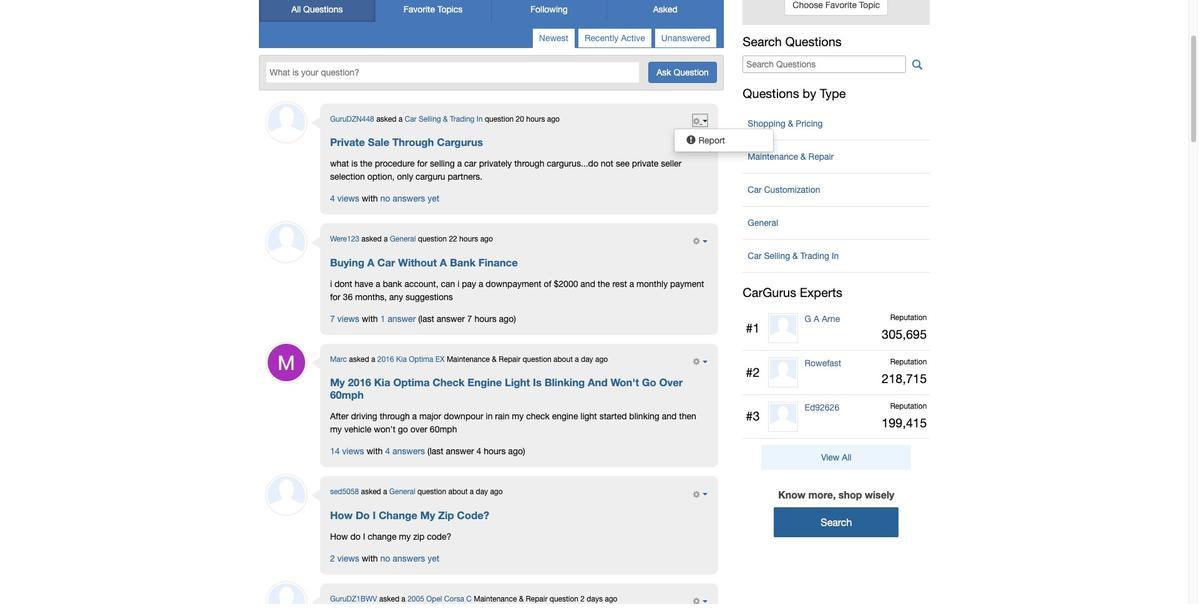 Task type: vqa. For each thing, say whether or not it's contained in the screenshot.


Task type: locate. For each thing, give the bounding box(es) containing it.
no answers yet link
[[380, 194, 439, 204], [380, 553, 439, 563]]

0 vertical spatial in
[[477, 115, 483, 123]]

selling up cargurus
[[764, 251, 790, 261]]

type
[[820, 86, 846, 101]]

reputation inside reputation 305,695
[[890, 313, 927, 322]]

2 vertical spatial general link
[[389, 488, 415, 496]]

with down change
[[362, 553, 378, 563]]

with for 14
[[367, 446, 383, 456]]

2016 inside my 2016 kia optima check engine light is blinking and won't go over 60mph
[[348, 376, 371, 389]]

after
[[330, 411, 349, 421]]

2 horizontal spatial 4
[[476, 446, 481, 456]]

ed92626
[[805, 402, 839, 412]]

0 vertical spatial the
[[360, 159, 372, 169]]

about up zip
[[448, 488, 468, 496]]

a up have at the top left of the page
[[367, 256, 374, 269]]

general up "without"
[[390, 235, 416, 243]]

views
[[337, 194, 359, 204], [337, 314, 359, 324], [342, 446, 364, 456], [337, 553, 359, 563]]

4 down downpour
[[476, 446, 481, 456]]

payment
[[670, 279, 704, 289]]

1 vertical spatial i
[[363, 532, 365, 542]]

my down marc link
[[330, 376, 345, 389]]

no
[[380, 194, 390, 204], [380, 553, 390, 563]]

4 views link
[[330, 194, 359, 204]]

pricing
[[796, 119, 823, 129]]

1 answer link
[[380, 314, 416, 324]]

with left 1
[[362, 314, 378, 324]]

my down after
[[330, 425, 342, 435]]

selection
[[330, 172, 365, 182]]

car up cargurus
[[748, 251, 762, 261]]

1 vertical spatial for
[[330, 292, 341, 302]]

general up change
[[389, 488, 415, 496]]

i
[[373, 509, 376, 522], [363, 532, 365, 542]]

0 horizontal spatial all
[[291, 4, 301, 14]]

general link down car customization link
[[743, 212, 930, 234]]

2 up 'gurudz1bwv'
[[330, 553, 335, 563]]

maintenance down shopping at the top right
[[748, 152, 798, 162]]

1 vertical spatial search
[[821, 516, 852, 528]]

in up cargurus
[[477, 115, 483, 123]]

asked right the were123
[[361, 235, 382, 243]]

answer down "suggestions"
[[437, 314, 465, 324]]

answers for change
[[393, 553, 425, 563]]

reputation for 218,715
[[890, 358, 927, 366]]

favorite topics link
[[375, 0, 491, 22]]

engine
[[468, 376, 502, 389]]

4 down won't
[[385, 446, 390, 456]]

trading up cargurus
[[450, 115, 475, 123]]

general link for finance
[[390, 235, 416, 243]]

for inside what is the procedure for selling a car privately through cargurus...do not see private seller selection option, only carguru partners.
[[417, 159, 428, 169]]

carguru
[[416, 172, 445, 182]]

0 vertical spatial no answers yet link
[[380, 194, 439, 204]]

change
[[379, 509, 417, 522]]

0 vertical spatial and
[[581, 279, 595, 289]]

general
[[748, 218, 778, 228], [390, 235, 416, 243], [389, 488, 415, 496]]

1 no answers yet link from the top
[[380, 194, 439, 204]]

with down option,
[[362, 194, 378, 204]]

(last for optima
[[427, 446, 443, 456]]

asked for do
[[361, 488, 381, 496]]

kia
[[396, 355, 407, 364], [374, 376, 390, 389]]

blinking
[[629, 411, 659, 421]]

2 left 'days'
[[581, 595, 585, 603]]

1 vertical spatial 2016
[[348, 376, 371, 389]]

i right can
[[458, 279, 459, 289]]

0 vertical spatial general
[[748, 218, 778, 228]]

a up change
[[383, 488, 387, 496]]

selling
[[419, 115, 441, 123], [764, 251, 790, 261]]

2 no from the top
[[380, 553, 390, 563]]

views right 14
[[342, 446, 364, 456]]

general link up change
[[389, 488, 415, 496]]

all
[[291, 4, 301, 14], [842, 453, 852, 463]]

repair for maintenance & repair             question             2 days ago
[[526, 595, 548, 603]]

0 horizontal spatial trading
[[450, 115, 475, 123]]

reputation 218,715
[[882, 358, 927, 386]]

the
[[360, 159, 372, 169], [598, 279, 610, 289]]

1 horizontal spatial search
[[821, 516, 852, 528]]

1 vertical spatial repair
[[499, 355, 520, 364]]

2 no answers yet link from the top
[[380, 553, 439, 563]]

reputation inside reputation 218,715
[[890, 358, 927, 366]]

0 horizontal spatial through
[[380, 411, 410, 421]]

1 horizontal spatial i
[[458, 279, 459, 289]]

1 vertical spatial all
[[842, 453, 852, 463]]

how for how do i change my zip code?
[[330, 509, 353, 522]]

account,
[[404, 279, 438, 289]]

2016 down 1
[[377, 355, 394, 364]]

0 vertical spatial car selling & trading in link
[[405, 115, 483, 123]]

report link
[[674, 132, 773, 149]]

reputation for 305,695
[[890, 313, 927, 322]]

car selling & trading in link up experts at the right top
[[743, 245, 930, 267]]

0 horizontal spatial a
[[367, 256, 374, 269]]

general down car customization at the right
[[748, 218, 778, 228]]

0 vertical spatial my
[[512, 411, 524, 421]]

for up carguru
[[417, 159, 428, 169]]

0 horizontal spatial and
[[581, 279, 595, 289]]

optima inside my 2016 kia optima check engine light is blinking and won't go over 60mph
[[393, 376, 430, 389]]

i left dont
[[330, 279, 332, 289]]

shopping & pricing
[[748, 119, 823, 129]]

asked right the marc
[[349, 355, 369, 364]]

reputation inside reputation 199,415
[[890, 402, 927, 410]]

no down change
[[380, 553, 390, 563]]

1 horizontal spatial 7
[[467, 314, 472, 324]]

1 vertical spatial 60mph
[[430, 425, 457, 435]]

day
[[581, 355, 593, 364], [476, 488, 488, 496]]

i right do
[[373, 509, 376, 522]]

1 horizontal spatial 4
[[385, 446, 390, 456]]

1 horizontal spatial 2016
[[377, 355, 394, 364]]

1 vertical spatial yet
[[428, 553, 439, 563]]

repair for maintenance & repair             question             about a day ago
[[499, 355, 520, 364]]

about up blinking
[[553, 355, 573, 364]]

1 vertical spatial in
[[832, 251, 839, 261]]

a down 4 views with no answers yet
[[384, 235, 388, 243]]

0 horizontal spatial repair
[[499, 355, 520, 364]]

ago) down after driving through a major downpour in rain my check engine light started  blinking and then my vehicle won't go over 60mph
[[508, 446, 525, 456]]

asked up do
[[361, 488, 381, 496]]

search questions
[[743, 34, 842, 49]]

car
[[464, 159, 477, 169]]

0 vertical spatial my
[[330, 376, 345, 389]]

1 vertical spatial no answers yet link
[[380, 553, 439, 563]]

sort questions by tab list
[[532, 28, 717, 48]]

sale
[[368, 136, 389, 149]]

4 down "selection"
[[330, 194, 335, 204]]

repair up light at bottom
[[499, 355, 520, 364]]

4
[[330, 194, 335, 204], [385, 446, 390, 456], [476, 446, 481, 456]]

major
[[419, 411, 441, 421]]

2 vertical spatial my
[[399, 532, 411, 542]]

2 yet from the top
[[428, 553, 439, 563]]

0 vertical spatial maintenance
[[748, 152, 798, 162]]

2
[[330, 553, 335, 563], [581, 595, 585, 603]]

(last down "suggestions"
[[418, 314, 434, 324]]

1 vertical spatial optima
[[393, 376, 430, 389]]

what
[[330, 159, 349, 169]]

optima left ex
[[409, 355, 433, 364]]

2 7 from the left
[[467, 314, 472, 324]]

reputation up 218,715
[[890, 358, 927, 366]]

2 vertical spatial questions
[[743, 86, 799, 101]]

1 horizontal spatial i
[[373, 509, 376, 522]]

1 horizontal spatial and
[[662, 411, 677, 421]]

gurudz1bwv asked a 2005 opel corsa c maintenance & repair             question             2 days ago
[[330, 595, 617, 603]]

for left 36
[[330, 292, 341, 302]]

my 2016 kia optima check engine light is blinking and won't go over 60mph
[[330, 376, 683, 401]]

0 vertical spatial 2016
[[377, 355, 394, 364]]

for
[[417, 159, 428, 169], [330, 292, 341, 302]]

no down option,
[[380, 194, 390, 204]]

2 how from the top
[[330, 532, 348, 542]]

yet for change
[[428, 553, 439, 563]]

1 vertical spatial general
[[390, 235, 416, 243]]

asked link
[[607, 0, 723, 22]]

60mph inside my 2016 kia optima check engine light is blinking and won't go over 60mph
[[330, 389, 364, 401]]

buying
[[330, 256, 364, 269]]

None submit
[[648, 62, 717, 83]]

1 horizontal spatial 2
[[581, 595, 585, 603]]

answers for cargurus
[[393, 194, 425, 204]]

answers down go
[[392, 446, 425, 456]]

maintenance for maintenance & repair             question             2 days ago
[[474, 595, 517, 603]]

1 horizontal spatial all
[[842, 453, 852, 463]]

tab panel
[[265, 103, 773, 604]]

search link
[[774, 507, 899, 538]]

1 vertical spatial reputation
[[890, 358, 927, 366]]

questions for search questions
[[785, 34, 842, 49]]

2 horizontal spatial a
[[814, 314, 819, 324]]

1 vertical spatial my
[[420, 509, 435, 522]]

a right have at the top left of the page
[[376, 279, 380, 289]]

1 how from the top
[[330, 509, 353, 522]]

& up the engine on the left bottom of page
[[492, 355, 497, 364]]

0 horizontal spatial for
[[330, 292, 341, 302]]

yet down carguru
[[428, 194, 439, 204]]

3 reputation from the top
[[890, 402, 927, 410]]

search up questions by type on the right
[[743, 34, 782, 49]]

1 vertical spatial and
[[662, 411, 677, 421]]

7 down dont
[[330, 314, 335, 324]]

started
[[599, 411, 627, 421]]

0 horizontal spatial kia
[[374, 376, 390, 389]]

following
[[530, 4, 568, 14]]

no answers yet link for cargurus
[[380, 194, 439, 204]]

1 horizontal spatial through
[[514, 159, 544, 169]]

answers down zip
[[393, 553, 425, 563]]

engine
[[552, 411, 578, 421]]

search for search
[[821, 516, 852, 528]]

sed5058 link
[[330, 488, 359, 496]]

60mph up after
[[330, 389, 364, 401]]

maintenance right "c"
[[474, 595, 517, 603]]

search for search questions
[[743, 34, 782, 49]]

hours
[[526, 115, 545, 123], [459, 235, 478, 243], [474, 314, 496, 324], [484, 446, 506, 456]]

search
[[743, 34, 782, 49], [821, 516, 852, 528]]

how left the do
[[330, 532, 348, 542]]

0 horizontal spatial the
[[360, 159, 372, 169]]

1 vertical spatial my
[[330, 425, 342, 435]]

0 vertical spatial how
[[330, 509, 353, 522]]

0 horizontal spatial 2
[[330, 553, 335, 563]]

shop
[[839, 489, 862, 501]]

0 vertical spatial through
[[514, 159, 544, 169]]

2 vertical spatial answers
[[393, 553, 425, 563]]

0 horizontal spatial about
[[448, 488, 468, 496]]

no answers yet link for change
[[380, 553, 439, 563]]

view
[[821, 453, 840, 463]]

code?
[[457, 509, 489, 522]]

asked for sale
[[376, 115, 396, 123]]

1 vertical spatial no
[[380, 553, 390, 563]]

how left do
[[330, 509, 353, 522]]

1 vertical spatial ago)
[[508, 446, 525, 456]]

0 horizontal spatial search
[[743, 34, 782, 49]]

favorite
[[404, 4, 435, 14]]

60mph down major
[[430, 425, 457, 435]]

repair left 'days'
[[526, 595, 548, 603]]

my left zip
[[399, 532, 411, 542]]

2 horizontal spatial repair
[[808, 152, 834, 162]]

& up cargurus experts
[[793, 251, 798, 261]]

no answers yet link down only
[[380, 194, 439, 204]]

0 vertical spatial trading
[[450, 115, 475, 123]]

my left zip
[[420, 509, 435, 522]]

optima
[[409, 355, 433, 364], [393, 376, 430, 389]]

0 horizontal spatial 7
[[330, 314, 335, 324]]

1 horizontal spatial in
[[832, 251, 839, 261]]

a
[[367, 256, 374, 269], [440, 256, 447, 269], [814, 314, 819, 324]]

0 vertical spatial no
[[380, 194, 390, 204]]

a for g
[[814, 314, 819, 324]]

a inside after driving through a major downpour in rain my check engine light started  blinking and then my vehicle won't go over 60mph
[[412, 411, 417, 421]]

downpour
[[444, 411, 483, 421]]

1 vertical spatial general link
[[390, 235, 416, 243]]

2 vertical spatial reputation
[[890, 402, 927, 410]]

kia down 2016 kia optima ex 'link' in the left of the page
[[374, 376, 390, 389]]

and right $2000
[[581, 279, 595, 289]]

questions for all questions
[[303, 4, 343, 14]]

with for 2
[[362, 553, 378, 563]]

0 vertical spatial kia
[[396, 355, 407, 364]]

1 vertical spatial selling
[[764, 251, 790, 261]]

i
[[330, 279, 332, 289], [458, 279, 459, 289]]

1 vertical spatial how
[[330, 532, 348, 542]]

can
[[441, 279, 455, 289]]

a left bank
[[440, 256, 447, 269]]

day up "code?"
[[476, 488, 488, 496]]

0 horizontal spatial i
[[330, 279, 332, 289]]

(last right '4 answers' link at the bottom left of page
[[427, 446, 443, 456]]

0 vertical spatial (last
[[418, 314, 434, 324]]

1 vertical spatial car selling & trading in link
[[743, 245, 930, 267]]

2 vertical spatial maintenance
[[474, 595, 517, 603]]

#3
[[746, 409, 760, 423]]

i right the do
[[363, 532, 365, 542]]

views down the do
[[337, 553, 359, 563]]

1 yet from the top
[[428, 194, 439, 204]]

through up go
[[380, 411, 410, 421]]

1 vertical spatial questions
[[785, 34, 842, 49]]

all inside choose questions to view tab list
[[291, 4, 301, 14]]

no for through
[[380, 194, 390, 204]]

(last
[[418, 314, 434, 324], [427, 446, 443, 456]]

0 vertical spatial reputation
[[890, 313, 927, 322]]

over
[[410, 425, 427, 435]]

car selling & trading in link up cargurus
[[405, 115, 483, 123]]

won't
[[610, 376, 639, 389]]

asked left 2005
[[379, 595, 399, 603]]

kia inside my 2016 kia optima check engine light is blinking and won't go over 60mph
[[374, 376, 390, 389]]

pay
[[462, 279, 476, 289]]

ago) for finance
[[499, 314, 516, 324]]

0 vertical spatial search
[[743, 34, 782, 49]]

2 i from the left
[[458, 279, 459, 289]]

the inside what is the procedure for selling a car privately through cargurus...do not see private seller selection option, only carguru partners.
[[360, 159, 372, 169]]

yet
[[428, 194, 439, 204], [428, 553, 439, 563]]

gurudz1bwv link
[[330, 595, 377, 603]]

Search Questions text field
[[743, 55, 906, 73]]

unanswered link
[[654, 28, 717, 48]]

answers
[[393, 194, 425, 204], [392, 446, 425, 456], [393, 553, 425, 563]]

sed5058
[[330, 488, 359, 496]]

questions inside all questions link
[[303, 4, 343, 14]]

maintenance right ex
[[447, 355, 490, 364]]

asked up sale at the left top
[[376, 115, 396, 123]]

2 reputation from the top
[[890, 358, 927, 366]]

zip
[[438, 509, 454, 522]]

a for buying
[[367, 256, 374, 269]]

question
[[485, 115, 514, 123], [418, 235, 447, 243], [523, 355, 551, 364], [417, 488, 446, 496], [550, 595, 578, 603]]

305,695
[[882, 327, 927, 342]]

2016 up the driving
[[348, 376, 371, 389]]

general link up "without"
[[390, 235, 416, 243]]

1 vertical spatial about
[[448, 488, 468, 496]]

buying a car without a bank finance
[[330, 256, 518, 269]]

procedure
[[375, 159, 415, 169]]

corsa
[[444, 595, 464, 603]]

repair down pricing
[[808, 152, 834, 162]]

general for finance
[[390, 235, 416, 243]]

1 vertical spatial (last
[[427, 446, 443, 456]]

private
[[632, 159, 659, 169]]

0 vertical spatial i
[[373, 509, 376, 522]]

and left then
[[662, 411, 677, 421]]

views down 36
[[337, 314, 359, 324]]

my right rain
[[512, 411, 524, 421]]

1 vertical spatial the
[[598, 279, 610, 289]]

car
[[405, 115, 417, 123], [748, 185, 762, 195], [748, 251, 762, 261], [377, 256, 395, 269]]

trading up experts at the right top
[[800, 251, 829, 261]]

and inside after driving through a major downpour in rain my check engine light started  blinking and then my vehicle won't go over 60mph
[[662, 411, 677, 421]]

0 vertical spatial 60mph
[[330, 389, 364, 401]]

1 horizontal spatial for
[[417, 159, 428, 169]]

my
[[330, 376, 345, 389], [420, 509, 435, 522]]

selling up through
[[419, 115, 441, 123]]

and inside 'i dont have a bank account, can i pay a downpayment of $2000 and the rest a  monthly payment for 36 months, any suggestions'
[[581, 279, 595, 289]]

1 no from the top
[[380, 194, 390, 204]]

optima down 2016 kia optima ex 'link' in the left of the page
[[393, 376, 430, 389]]

0 vertical spatial all
[[291, 4, 301, 14]]

0 horizontal spatial selling
[[419, 115, 441, 123]]

through right the 'privately'
[[514, 159, 544, 169]]

2 vertical spatial general
[[389, 488, 415, 496]]

1 i from the left
[[330, 279, 332, 289]]

marc link
[[330, 355, 347, 364]]

the right is
[[360, 159, 372, 169]]

answer down downpour
[[446, 446, 474, 456]]

yet down code?
[[428, 553, 439, 563]]

2 vertical spatial repair
[[526, 595, 548, 603]]

0 horizontal spatial in
[[477, 115, 483, 123]]

1 reputation from the top
[[890, 313, 927, 322]]



Task type: describe. For each thing, give the bounding box(es) containing it.
a up private sale through cargurus
[[399, 115, 403, 123]]

0 vertical spatial optima
[[409, 355, 433, 364]]

tab panel containing private sale through cargurus
[[265, 103, 773, 604]]

hours down pay
[[474, 314, 496, 324]]

reputation 199,415
[[882, 402, 927, 430]]

go
[[398, 425, 408, 435]]

asked for a
[[361, 235, 382, 243]]

newest link
[[532, 28, 575, 48]]

a right rest
[[629, 279, 634, 289]]

answer for without
[[437, 314, 465, 324]]

rest
[[612, 279, 627, 289]]

driving
[[351, 411, 377, 421]]

answer for optima
[[446, 446, 474, 456]]

general inside "link"
[[748, 218, 778, 228]]

favorite topics
[[404, 4, 463, 14]]

buying a car without a bank finance link
[[330, 256, 518, 269]]

and
[[588, 376, 608, 389]]

customization
[[764, 185, 820, 195]]

finance
[[478, 256, 518, 269]]

a right the marc
[[371, 355, 375, 364]]

the inside 'i dont have a bank account, can i pay a downpayment of $2000 and the rest a  monthly payment for 36 months, any suggestions'
[[598, 279, 610, 289]]

marc asked a 2016 kia optima ex maintenance & repair             question             about a day ago
[[330, 355, 608, 364]]

code?
[[427, 532, 451, 542]]

2 views with no answers yet
[[330, 553, 439, 563]]

view all
[[821, 453, 852, 463]]

7 views with 1 answer (last answer 7 hours ago)
[[330, 314, 516, 324]]

no for i
[[380, 553, 390, 563]]

with for 7
[[362, 314, 378, 324]]

seller
[[661, 159, 681, 169]]

in inside tab panel
[[477, 115, 483, 123]]

sed5058 asked a general question             about a day ago
[[330, 488, 503, 496]]

choose questions to view tab list
[[259, 0, 724, 22]]

4 views with no answers yet
[[330, 194, 439, 204]]

light
[[580, 411, 597, 421]]

all questions link
[[259, 0, 375, 22]]

do
[[350, 532, 361, 542]]

& down pricing
[[800, 152, 806, 162]]

0 vertical spatial repair
[[808, 152, 834, 162]]

hours right 22
[[459, 235, 478, 243]]

over
[[659, 376, 683, 389]]

experts
[[800, 285, 842, 300]]

privately
[[479, 159, 512, 169]]

a inside what is the procedure for selling a car privately through cargurus...do not see private seller selection option, only carguru partners.
[[457, 159, 462, 169]]

1 horizontal spatial day
[[581, 355, 593, 364]]

by
[[803, 86, 816, 101]]

20
[[516, 115, 524, 123]]

following link
[[491, 0, 607, 22]]

topics
[[437, 4, 463, 14]]

how for how do i change my zip code?
[[330, 532, 348, 542]]

0 horizontal spatial car selling & trading in link
[[405, 115, 483, 123]]

question up is
[[523, 355, 551, 364]]

suggestions
[[406, 292, 453, 302]]

any
[[389, 292, 403, 302]]

question left 'days'
[[550, 595, 578, 603]]

rowefast
[[805, 358, 841, 368]]

only
[[397, 172, 413, 182]]

a right pay
[[479, 279, 483, 289]]

maintenance & repair
[[748, 152, 834, 162]]

60mph inside after driving through a major downpour in rain my check engine light started  blinking and then my vehicle won't go over 60mph
[[430, 425, 457, 435]]

views for 14
[[342, 446, 364, 456]]

14 views with 4 answers (last answer 4 hours ago)
[[330, 446, 525, 456]]

hours down after driving through a major downpour in rain my check engine light started  blinking and then my vehicle won't go over 60mph
[[484, 446, 506, 456]]

then
[[679, 411, 696, 421]]

yet for cargurus
[[428, 194, 439, 204]]

a up "code?"
[[470, 488, 474, 496]]

gurudzn448
[[330, 115, 374, 123]]

question left 20
[[485, 115, 514, 123]]

i for do
[[363, 532, 365, 542]]

gurudzn448 asked a car selling & trading in question             20 hours ago
[[330, 115, 560, 123]]

is
[[351, 159, 358, 169]]

& left pricing
[[788, 119, 793, 129]]

0 horizontal spatial my
[[330, 425, 342, 435]]

1 horizontal spatial my
[[420, 509, 435, 522]]

opel
[[426, 595, 442, 603]]

recently
[[585, 33, 619, 43]]

(last for without
[[418, 314, 434, 324]]

months,
[[355, 292, 387, 302]]

recently active link
[[578, 28, 652, 48]]

1 vertical spatial 2
[[581, 595, 585, 603]]

were123
[[330, 235, 359, 243]]

car selling & trading in
[[748, 251, 839, 261]]

2 views link
[[330, 553, 359, 563]]

for inside 'i dont have a bank account, can i pay a downpayment of $2000 and the rest a  monthly payment for 36 months, any suggestions'
[[330, 292, 341, 302]]

hours right 20
[[526, 115, 545, 123]]

What is your question? text field
[[266, 62, 640, 83]]

1 horizontal spatial a
[[440, 256, 447, 269]]

a left 2005
[[401, 595, 405, 603]]

& up cargurus
[[443, 115, 448, 123]]

1 horizontal spatial kia
[[396, 355, 407, 364]]

bank
[[383, 279, 402, 289]]

zip
[[413, 532, 424, 542]]

& right "c"
[[519, 595, 524, 603]]

shopping & pricing link
[[743, 113, 930, 135]]

through
[[392, 136, 434, 149]]

selling
[[430, 159, 455, 169]]

question up zip
[[417, 488, 446, 496]]

vehicle
[[344, 425, 371, 435]]

cargurus
[[743, 285, 796, 300]]

through inside what is the procedure for selling a car privately through cargurus...do not see private seller selection option, only carguru partners.
[[514, 159, 544, 169]]

rain
[[495, 411, 509, 421]]

a up blinking
[[575, 355, 579, 364]]

car left customization
[[748, 185, 762, 195]]

know
[[778, 489, 806, 501]]

with for 4
[[362, 194, 378, 204]]

i for do
[[373, 509, 376, 522]]

1 vertical spatial answers
[[392, 446, 425, 456]]

cargurus...do
[[547, 159, 598, 169]]

views for 7
[[337, 314, 359, 324]]

have
[[355, 279, 373, 289]]

1 vertical spatial day
[[476, 488, 488, 496]]

0 vertical spatial general link
[[743, 212, 930, 234]]

of
[[544, 279, 551, 289]]

dont
[[334, 279, 352, 289]]

1 7 from the left
[[330, 314, 335, 324]]

2016 kia optima ex link
[[377, 355, 445, 364]]

1 vertical spatial trading
[[800, 251, 829, 261]]

22
[[449, 235, 457, 243]]

bank
[[450, 256, 476, 269]]

4 answers link
[[385, 446, 425, 456]]

cargurus experts
[[743, 285, 842, 300]]

answer right 1
[[388, 314, 416, 324]]

general link for code?
[[389, 488, 415, 496]]

0 horizontal spatial 4
[[330, 194, 335, 204]]

car customization
[[748, 185, 820, 195]]

views for 2
[[337, 553, 359, 563]]

marc
[[330, 355, 347, 364]]

1 horizontal spatial my
[[399, 532, 411, 542]]

check
[[433, 376, 465, 389]]

#1
[[746, 321, 760, 335]]

through inside after driving through a major downpour in rain my check engine light started  blinking and then my vehicle won't go over 60mph
[[380, 411, 410, 421]]

change
[[368, 532, 396, 542]]

views for 4
[[337, 194, 359, 204]]

how do i change my zip code?
[[330, 509, 489, 522]]

1 horizontal spatial about
[[553, 355, 573, 364]]

option,
[[367, 172, 395, 182]]

ago) for light
[[508, 446, 525, 456]]

blinking
[[545, 376, 585, 389]]

trading inside tab panel
[[450, 115, 475, 123]]

reputation for 199,415
[[890, 402, 927, 410]]

maintenance & repair link
[[743, 146, 930, 168]]

#2
[[746, 365, 760, 379]]

asked for 2016
[[349, 355, 369, 364]]

car up bank on the left top
[[377, 256, 395, 269]]

1 horizontal spatial selling
[[764, 251, 790, 261]]

view all link
[[761, 445, 911, 470]]

were123 link
[[330, 235, 359, 243]]

general for code?
[[389, 488, 415, 496]]

maintenance for maintenance & repair             question             about a day ago
[[447, 355, 490, 364]]

car up through
[[405, 115, 417, 123]]

g a arne
[[805, 314, 840, 324]]

0 vertical spatial 2
[[330, 553, 335, 563]]

7 views link
[[330, 314, 359, 324]]

partners.
[[448, 172, 482, 182]]

2 horizontal spatial my
[[512, 411, 524, 421]]

question left 22
[[418, 235, 447, 243]]

0 vertical spatial selling
[[419, 115, 441, 123]]

private sale through cargurus
[[330, 136, 483, 149]]

2005 opel corsa c link
[[408, 595, 472, 603]]

2005
[[408, 595, 424, 603]]

my inside my 2016 kia optima check engine light is blinking and won't go over 60mph
[[330, 376, 345, 389]]

g
[[805, 314, 811, 324]]

won't
[[374, 425, 396, 435]]



